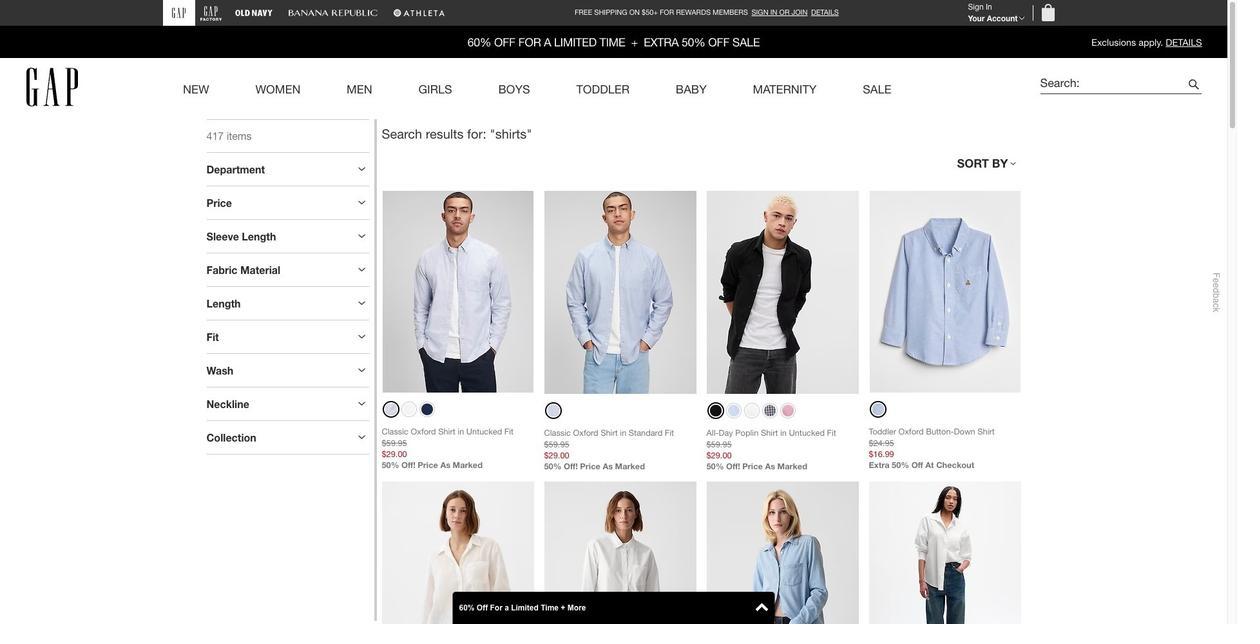Task type: vqa. For each thing, say whether or not it's contained in the screenshot.
Gap logo
yes



Task type: describe. For each thing, give the bounding box(es) containing it.
classic oxford shirt in untucked fit image
[[382, 191, 534, 392]]

Was $24.95 text field
[[869, 438, 895, 448]]

gap logo image
[[26, 67, 78, 106]]

athleta image
[[393, 5, 445, 21]]

classic oxford shirt in standard fit image
[[544, 191, 697, 394]]

60% off for a limited time + extra 50% off sale image
[[0, 26, 1228, 58]]

was $59.95 text field for now $29.00 text box corresponding to classic oxford shirt in standard fit image
[[544, 439, 570, 449]]

gap factory image
[[200, 5, 222, 21]]

open my account menu image
[[1019, 16, 1025, 20]]

Now $16.99 text field
[[869, 449, 1022, 461]]

417 items in the product grid element
[[207, 130, 252, 142]]

100% linen boyfriend shirt image
[[382, 482, 534, 624]]

was $59.95 text field for classic oxford shirt in untucked fit image's now $29.00 text box
[[382, 438, 407, 448]]



Task type: locate. For each thing, give the bounding box(es) containing it.
1 horizontal spatial was $59.95 text field
[[544, 439, 570, 449]]

organic cotton denim perfect shirt image
[[707, 482, 859, 624]]

old navy image
[[235, 5, 272, 21]]

now $29.00 text field for classic oxford shirt in untucked fit image
[[382, 449, 534, 461]]

toddler oxford button-down shirt image
[[869, 191, 1022, 392]]

organic cotton perfect shirt image
[[544, 482, 697, 624]]

gap image
[[172, 7, 186, 18]]

now $29.00 text field for classic oxford shirt in standard fit image
[[544, 450, 697, 462]]

organic cotton big shirt image
[[869, 482, 1022, 624]]

Was $59.95 text field
[[382, 438, 407, 448], [544, 439, 570, 449]]

Now $29.00 text field
[[382, 449, 534, 461], [544, 450, 697, 462], [707, 450, 859, 462]]

all-day poplin shirt in untucked fit image
[[707, 191, 859, 394]]

banana republic image
[[288, 5, 377, 21]]

now $29.00 text field for all-day poplin shirt in untucked fit image on the right of page
[[707, 450, 859, 462]]

2 horizontal spatial now $29.00 text field
[[707, 450, 859, 462]]

search search field
[[1041, 74, 1185, 93]]

0 horizontal spatial was $59.95 text field
[[382, 438, 407, 448]]

None search field
[[1028, 68, 1202, 106]]

0 horizontal spatial now $29.00 text field
[[382, 449, 534, 461]]

1 horizontal spatial now $29.00 text field
[[544, 450, 697, 462]]

Was $59.95 text field
[[707, 439, 732, 449]]



